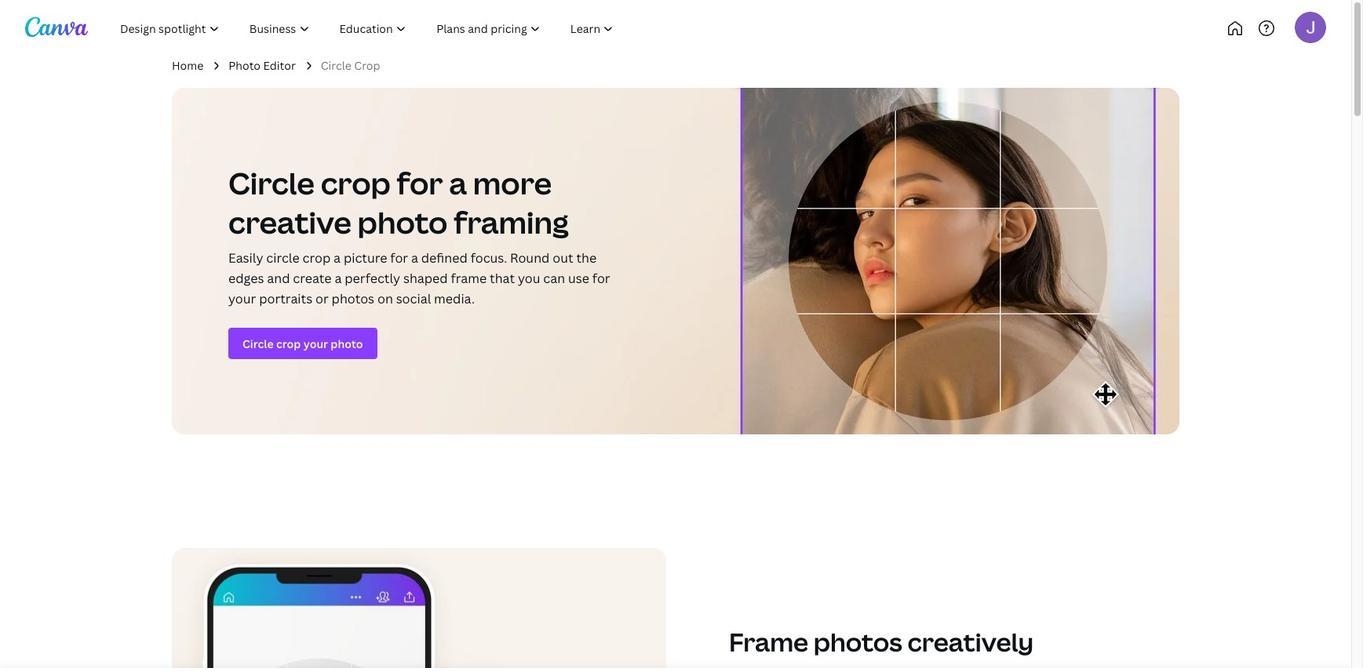 Task type: vqa. For each thing, say whether or not it's contained in the screenshot.
2nd 1 from the right
no



Task type: locate. For each thing, give the bounding box(es) containing it.
create
[[293, 270, 332, 287]]

0 vertical spatial for
[[397, 162, 443, 203]]

0 horizontal spatial photos
[[332, 290, 374, 308]]

crop up create
[[303, 250, 331, 267]]

or
[[315, 290, 329, 308]]

photos
[[332, 290, 374, 308], [813, 625, 902, 659]]

frame
[[729, 625, 808, 659]]

crop
[[321, 162, 391, 203], [303, 250, 331, 267]]

1 vertical spatial crop
[[303, 250, 331, 267]]

0 horizontal spatial circle
[[228, 162, 315, 203]]

for
[[397, 162, 443, 203], [390, 250, 408, 267], [592, 270, 610, 287]]

can
[[543, 270, 565, 287]]

media.
[[434, 290, 475, 308]]

picture
[[344, 250, 387, 267]]

1 vertical spatial circle
[[228, 162, 315, 203]]

crop inside easily circle crop a picture for a defined focus. round out the edges and create a perfectly shaped frame that you can use for your portraits or photos on social media.
[[303, 250, 331, 267]]

more
[[473, 162, 552, 203]]

0 vertical spatial crop
[[321, 162, 391, 203]]

easily circle crop a picture for a defined focus. round out the edges and create a perfectly shaped frame that you can use for your portraits or photos on social media.
[[228, 250, 610, 308]]

0 vertical spatial circle
[[321, 58, 352, 73]]

home link
[[172, 57, 203, 74]]

crop
[[354, 58, 380, 73]]

1 vertical spatial for
[[390, 250, 408, 267]]

1 horizontal spatial circle
[[321, 58, 352, 73]]

frame
[[451, 270, 487, 287]]

top level navigation element
[[107, 13, 681, 44]]

focus.
[[471, 250, 507, 267]]

crop up picture
[[321, 162, 391, 203]]

photo
[[229, 58, 261, 73]]

that
[[490, 270, 515, 287]]

circle left crop
[[321, 58, 352, 73]]

and
[[267, 270, 290, 287]]

1 vertical spatial photos
[[813, 625, 902, 659]]

a left more
[[449, 162, 467, 203]]

on
[[377, 290, 393, 308]]

frame photos creatively
[[729, 625, 1034, 659]]

editor
[[263, 58, 296, 73]]

framing
[[454, 202, 569, 242]]

a
[[449, 162, 467, 203], [334, 250, 341, 267], [411, 250, 418, 267], [335, 270, 342, 287]]

circle
[[321, 58, 352, 73], [228, 162, 315, 203]]

easily
[[228, 250, 263, 267]]

crop inside circle crop for a more creative photo framing
[[321, 162, 391, 203]]

circle inside circle crop for a more creative photo framing
[[228, 162, 315, 203]]

the
[[576, 250, 597, 267]]

circle for circle crop
[[321, 58, 352, 73]]

0 vertical spatial photos
[[332, 290, 374, 308]]

perfectly
[[345, 270, 400, 287]]

circle up the circle
[[228, 162, 315, 203]]



Task type: describe. For each thing, give the bounding box(es) containing it.
1 horizontal spatial photos
[[813, 625, 902, 659]]

you
[[518, 270, 540, 287]]

photo editor
[[229, 58, 296, 73]]

a right create
[[335, 270, 342, 287]]

photo
[[358, 202, 448, 242]]

round
[[510, 250, 550, 267]]

creative
[[228, 202, 351, 242]]

circle
[[266, 250, 300, 267]]

defined
[[421, 250, 468, 267]]

home
[[172, 58, 203, 73]]

2 vertical spatial for
[[592, 270, 610, 287]]

portraits
[[259, 290, 312, 308]]

edges
[[228, 270, 264, 287]]

out
[[553, 250, 573, 267]]

circle crop
[[321, 58, 380, 73]]

photo editor link
[[229, 57, 296, 74]]

circle for circle crop for a more creative photo framing
[[228, 162, 315, 203]]

your
[[228, 290, 256, 308]]

circle crop feature banner image
[[172, 88, 1179, 435]]

photos inside easily circle crop a picture for a defined focus. round out the edges and create a perfectly shaped frame that you can use for your portraits or photos on social media.
[[332, 290, 374, 308]]

for inside circle crop for a more creative photo framing
[[397, 162, 443, 203]]

a up shaped at top left
[[411, 250, 418, 267]]

circle crop for a more creative photo framing
[[228, 162, 569, 242]]

creatively
[[907, 625, 1034, 659]]

social
[[396, 290, 431, 308]]

use
[[568, 270, 589, 287]]

a inside circle crop for a more creative photo framing
[[449, 162, 467, 203]]

a left picture
[[334, 250, 341, 267]]

shaped
[[403, 270, 448, 287]]



